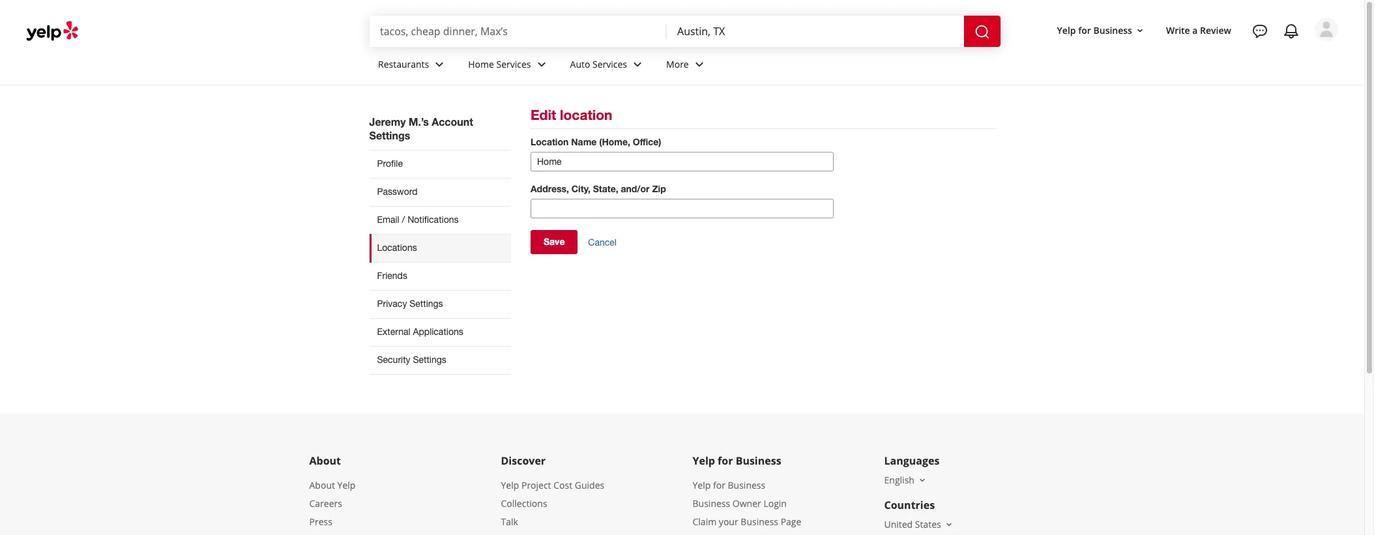 Task type: vqa. For each thing, say whether or not it's contained in the screenshot.


Task type: locate. For each thing, give the bounding box(es) containing it.
services
[[497, 58, 531, 70], [593, 58, 627, 70]]

cancel link
[[589, 237, 617, 249]]

1 horizontal spatial 24 chevron down v2 image
[[534, 56, 550, 72]]

None text field
[[531, 152, 834, 172]]

1 horizontal spatial yelp for business
[[1058, 24, 1133, 36]]

24 chevron down v2 image inside home services link
[[534, 56, 550, 72]]

services right auto
[[593, 58, 627, 70]]

1 24 chevron down v2 image from the left
[[432, 56, 448, 72]]

for up yelp for business link
[[718, 454, 733, 468]]

24 chevron down v2 image for restaurants
[[432, 56, 448, 72]]

yelp for business up yelp for business link
[[693, 454, 782, 468]]

0 horizontal spatial none field
[[380, 24, 657, 38]]

yelp for business
[[1058, 24, 1133, 36], [693, 454, 782, 468]]

none field up the business categories element
[[678, 24, 954, 38]]

2 vertical spatial settings
[[413, 355, 447, 365]]

password
[[377, 187, 418, 197]]

press
[[309, 516, 333, 528]]

for inside button
[[1079, 24, 1092, 36]]

0 horizontal spatial 24 chevron down v2 image
[[432, 56, 448, 72]]

yelp inside 'yelp project cost guides collections talk'
[[501, 479, 519, 492]]

1 none field from the left
[[380, 24, 657, 38]]

email / notifications
[[377, 215, 459, 225]]

0 horizontal spatial 16 chevron down v2 image
[[918, 475, 928, 486]]

business owner login link
[[693, 498, 787, 510]]

yelp for business business owner login claim your business page
[[693, 479, 802, 528]]

office)
[[633, 136, 662, 147]]

write a review
[[1167, 24, 1232, 36]]

1 horizontal spatial 16 chevron down v2 image
[[944, 520, 955, 530]]

1 services from the left
[[497, 58, 531, 70]]

1 horizontal spatial none field
[[678, 24, 954, 38]]

24 chevron down v2 image
[[432, 56, 448, 72], [534, 56, 550, 72], [630, 56, 646, 72]]

owner
[[733, 498, 762, 510]]

0 horizontal spatial services
[[497, 58, 531, 70]]

business left 16 chevron down v2 icon
[[1094, 24, 1133, 36]]

services inside auto services link
[[593, 58, 627, 70]]

16 chevron down v2 image inside english dropdown button
[[918, 475, 928, 486]]

collections link
[[501, 498, 548, 510]]

1 horizontal spatial services
[[593, 58, 627, 70]]

16 chevron down v2 image down languages
[[918, 475, 928, 486]]

jeremy m.'s account settings
[[369, 115, 473, 142]]

24 chevron down v2 image for auto services
[[630, 56, 646, 72]]

profile link
[[369, 150, 511, 178]]

2 24 chevron down v2 image from the left
[[534, 56, 550, 72]]

0 horizontal spatial yelp for business
[[693, 454, 782, 468]]

yelp project cost guides collections talk
[[501, 479, 605, 528]]

settings down jeremy
[[369, 129, 410, 142]]

guides
[[575, 479, 605, 492]]

business
[[1094, 24, 1133, 36], [736, 454, 782, 468], [728, 479, 766, 492], [693, 498, 731, 510], [741, 516, 779, 528]]

16 chevron down v2 image inside united states popup button
[[944, 520, 955, 530]]

Find text field
[[380, 24, 657, 38]]

and/or
[[621, 183, 650, 194]]

2 horizontal spatial 24 chevron down v2 image
[[630, 56, 646, 72]]

address,
[[531, 183, 569, 194]]

none field up home services link
[[380, 24, 657, 38]]

(home,
[[600, 136, 631, 147]]

security settings link
[[369, 346, 511, 375]]

2 vertical spatial for
[[713, 479, 726, 492]]

email / notifications link
[[369, 206, 511, 234]]

location
[[560, 107, 613, 123]]

2 none field from the left
[[678, 24, 954, 38]]

united
[[885, 518, 913, 531]]

1 vertical spatial settings
[[410, 299, 443, 309]]

services inside home services link
[[497, 58, 531, 70]]

None field
[[380, 24, 657, 38], [678, 24, 954, 38]]

page
[[781, 516, 802, 528]]

about yelp careers press
[[309, 479, 356, 528]]

about inside about yelp careers press
[[309, 479, 335, 492]]

3 24 chevron down v2 image from the left
[[630, 56, 646, 72]]

united states
[[885, 518, 942, 531]]

location name (home, office)
[[531, 136, 662, 147]]

m.'s
[[409, 115, 429, 128]]

24 chevron down v2 image inside restaurants link
[[432, 56, 448, 72]]

24 chevron down v2 image inside auto services link
[[630, 56, 646, 72]]

press link
[[309, 516, 333, 528]]

about for about
[[309, 454, 341, 468]]

city,
[[572, 183, 591, 194]]

/
[[402, 215, 405, 225]]

2 services from the left
[[593, 58, 627, 70]]

privacy settings link
[[369, 290, 511, 318]]

yelp
[[1058, 24, 1076, 36], [693, 454, 715, 468], [338, 479, 356, 492], [501, 479, 519, 492], [693, 479, 711, 492]]

24 chevron down v2 image for home services
[[534, 56, 550, 72]]

business categories element
[[368, 47, 1339, 85]]

services right home
[[497, 58, 531, 70]]

discover
[[501, 454, 546, 468]]

careers
[[309, 498, 342, 510]]

united states button
[[885, 518, 955, 531]]

about up about yelp link
[[309, 454, 341, 468]]

1 vertical spatial for
[[718, 454, 733, 468]]

yelp project cost guides link
[[501, 479, 605, 492]]

16 chevron down v2 image right states
[[944, 520, 955, 530]]

for
[[1079, 24, 1092, 36], [718, 454, 733, 468], [713, 479, 726, 492]]

1 vertical spatial about
[[309, 479, 335, 492]]

1 about from the top
[[309, 454, 341, 468]]

0 vertical spatial 16 chevron down v2 image
[[918, 475, 928, 486]]

external
[[377, 327, 411, 337]]

cancel
[[589, 237, 617, 248]]

settings up external applications
[[410, 299, 443, 309]]

about up careers link on the bottom left of the page
[[309, 479, 335, 492]]

careers link
[[309, 498, 342, 510]]

None text field
[[531, 199, 834, 219]]

notifications image
[[1284, 23, 1300, 39]]

24 chevron down v2 image right restaurants
[[432, 56, 448, 72]]

0 vertical spatial for
[[1079, 24, 1092, 36]]

for left 16 chevron down v2 icon
[[1079, 24, 1092, 36]]

settings down applications
[[413, 355, 447, 365]]

cost
[[554, 479, 573, 492]]

save
[[544, 236, 565, 247]]

16 chevron down v2 image
[[918, 475, 928, 486], [944, 520, 955, 530]]

2 about from the top
[[309, 479, 335, 492]]

about
[[309, 454, 341, 468], [309, 479, 335, 492]]

applications
[[413, 327, 464, 337]]

claim
[[693, 516, 717, 528]]

24 chevron down v2 image left auto
[[534, 56, 550, 72]]

claim your business page link
[[693, 516, 802, 528]]

0 vertical spatial settings
[[369, 129, 410, 142]]

jeremy m. image
[[1315, 18, 1339, 41]]

None search field
[[370, 16, 1004, 47]]

edit location
[[531, 107, 613, 123]]

settings
[[369, 129, 410, 142], [410, 299, 443, 309], [413, 355, 447, 365]]

for inside "yelp for business business owner login claim your business page"
[[713, 479, 726, 492]]

security
[[377, 355, 411, 365]]

about yelp link
[[309, 479, 356, 492]]

business inside button
[[1094, 24, 1133, 36]]

search image
[[975, 24, 991, 40]]

user actions element
[[1047, 16, 1357, 97]]

friends
[[377, 271, 408, 281]]

english button
[[885, 474, 928, 486]]

for up business owner login link
[[713, 479, 726, 492]]

24 chevron down v2 image right auto services
[[630, 56, 646, 72]]

0 vertical spatial yelp for business
[[1058, 24, 1133, 36]]

yelp for business left 16 chevron down v2 icon
[[1058, 24, 1133, 36]]

0 vertical spatial about
[[309, 454, 341, 468]]

1 vertical spatial 16 chevron down v2 image
[[944, 520, 955, 530]]



Task type: describe. For each thing, give the bounding box(es) containing it.
review
[[1201, 24, 1232, 36]]

privacy settings
[[377, 299, 443, 309]]

yelp for business link
[[693, 479, 766, 492]]

messages image
[[1253, 23, 1269, 39]]

home
[[468, 58, 494, 70]]

address, city, state, and/or zip
[[531, 183, 666, 194]]

settings for privacy
[[410, 299, 443, 309]]

write a review link
[[1162, 19, 1237, 42]]

yelp for business inside button
[[1058, 24, 1133, 36]]

edit
[[531, 107, 556, 123]]

states
[[916, 518, 942, 531]]

home services
[[468, 58, 531, 70]]

security settings
[[377, 355, 447, 365]]

settings inside the "jeremy m.'s account settings"
[[369, 129, 410, 142]]

profile
[[377, 158, 403, 169]]

business up claim
[[693, 498, 731, 510]]

countries
[[885, 498, 935, 513]]

collections
[[501, 498, 548, 510]]

auto services link
[[560, 47, 656, 85]]

24 chevron down v2 image
[[692, 56, 707, 72]]

a
[[1193, 24, 1198, 36]]

services for home services
[[497, 58, 531, 70]]

business up yelp for business link
[[736, 454, 782, 468]]

project
[[522, 479, 551, 492]]

write
[[1167, 24, 1191, 36]]

Near text field
[[678, 24, 954, 38]]

auto
[[570, 58, 591, 70]]

save button
[[531, 230, 578, 254]]

zip
[[652, 183, 666, 194]]

services for auto services
[[593, 58, 627, 70]]

jeremy
[[369, 115, 406, 128]]

english
[[885, 474, 915, 486]]

more
[[667, 58, 689, 70]]

16 chevron down v2 image for languages
[[918, 475, 928, 486]]

settings for security
[[413, 355, 447, 365]]

restaurants link
[[368, 47, 458, 85]]

restaurants
[[378, 58, 429, 70]]

yelp inside about yelp careers press
[[338, 479, 356, 492]]

account
[[432, 115, 473, 128]]

email
[[377, 215, 400, 225]]

talk link
[[501, 516, 518, 528]]

password link
[[369, 178, 511, 206]]

yelp for business button
[[1052, 19, 1151, 42]]

more link
[[656, 47, 718, 85]]

home services link
[[458, 47, 560, 85]]

privacy
[[377, 299, 407, 309]]

locations
[[377, 243, 417, 253]]

16 chevron down v2 image for countries
[[944, 520, 955, 530]]

yelp inside "yelp for business business owner login claim your business page"
[[693, 479, 711, 492]]

auto services
[[570, 58, 627, 70]]

name
[[571, 136, 597, 147]]

external applications
[[377, 327, 464, 337]]

notifications
[[408, 215, 459, 225]]

none field near
[[678, 24, 954, 38]]

friends link
[[369, 262, 511, 290]]

yelp inside button
[[1058, 24, 1076, 36]]

locations link
[[369, 234, 511, 262]]

languages
[[885, 454, 940, 468]]

16 chevron down v2 image
[[1135, 25, 1146, 36]]

talk
[[501, 516, 518, 528]]

login
[[764, 498, 787, 510]]

external applications link
[[369, 318, 511, 346]]

business up owner
[[728, 479, 766, 492]]

1 vertical spatial yelp for business
[[693, 454, 782, 468]]

none field find
[[380, 24, 657, 38]]

business down owner
[[741, 516, 779, 528]]

about for about yelp careers press
[[309, 479, 335, 492]]

your
[[719, 516, 739, 528]]

location
[[531, 136, 569, 147]]

state,
[[593, 183, 619, 194]]



